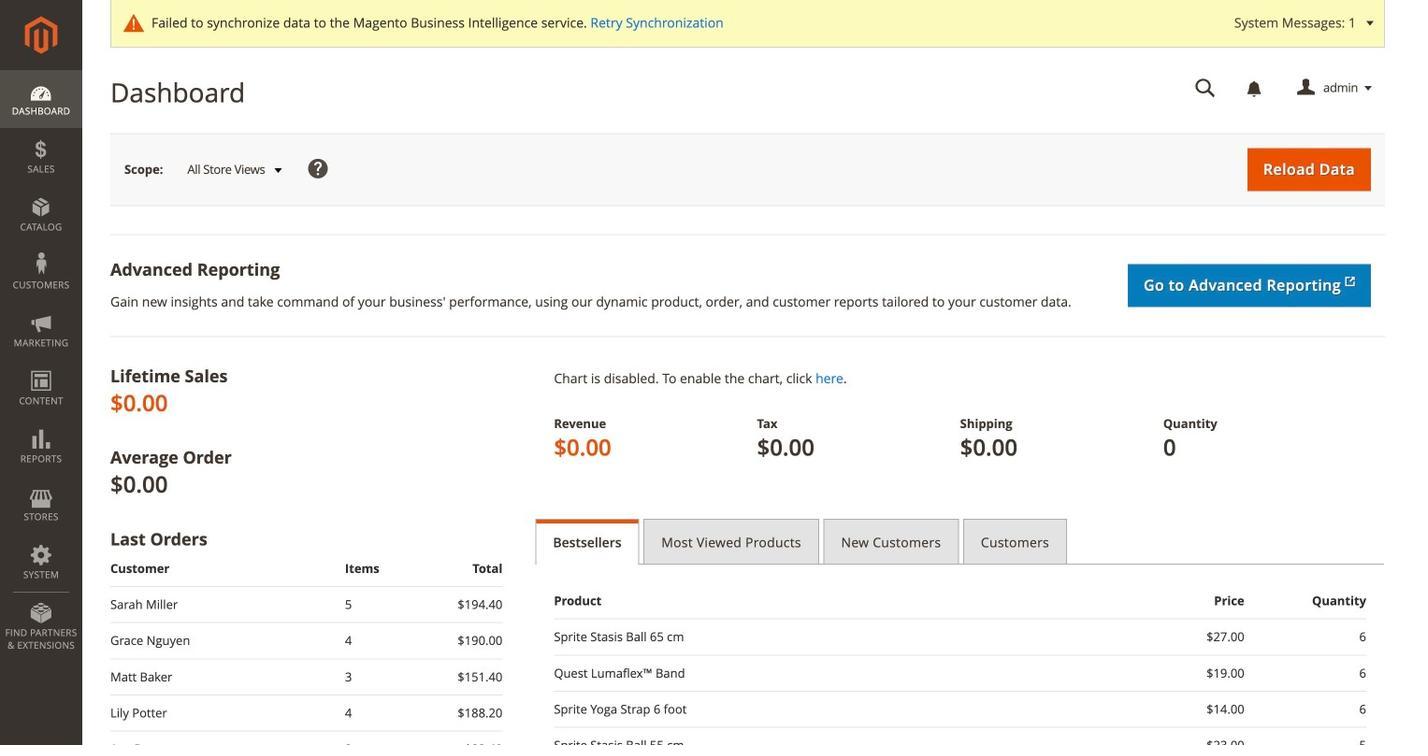 Task type: locate. For each thing, give the bounding box(es) containing it.
None text field
[[1182, 72, 1229, 105]]

menu bar
[[0, 70, 82, 662]]

tab list
[[535, 519, 1385, 565]]

magento admin panel image
[[25, 16, 58, 54]]



Task type: vqa. For each thing, say whether or not it's contained in the screenshot.
the Magento Admin Panel image in the top of the page
yes



